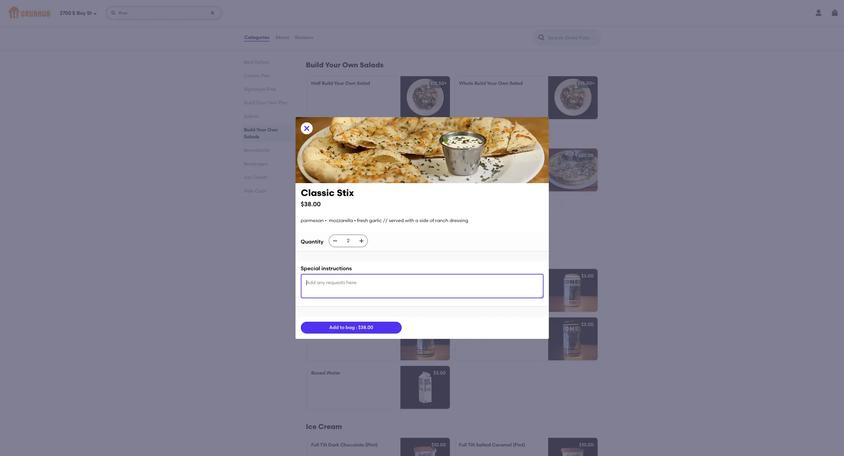Task type: locate. For each thing, give the bounding box(es) containing it.
1 full from the left
[[311, 442, 319, 448]]

pies up build your own pies tab
[[267, 86, 276, 92]]

jones diet cola can
[[459, 273, 506, 279]]

1 $10.00 from the left
[[432, 442, 446, 448]]

jones down special
[[311, 273, 325, 279]]

$3.00 for jones cane sugar cola can image
[[434, 273, 446, 279]]

full left 'salted'
[[459, 442, 467, 448]]

special instructions
[[301, 265, 352, 272]]

$20.00
[[579, 153, 594, 159]]

classic pies
[[244, 73, 270, 79]]

dressing inside classic with buffalo sauce  • gorgonzola  •  fresh cilantro // served with a side of blue cheese dressing
[[370, 224, 389, 230]]

best sellers tab
[[244, 59, 290, 66]]

1 horizontal spatial cola
[[484, 273, 495, 279]]

full tilt dark chocolate (pint) image
[[401, 438, 450, 456]]

beverages down breadsticks tab
[[244, 161, 268, 167]]

fresh
[[367, 162, 378, 168], [341, 217, 352, 223], [357, 218, 368, 223]]

a inside classic with buffalo sauce  • gorgonzola  •  fresh cilantro // served with a side of blue cheese dressing
[[322, 224, 325, 230]]

breadsticks up beverages tab on the left
[[244, 148, 270, 153]]

roy
[[77, 10, 86, 16]]

0 horizontal spatial +
[[444, 81, 447, 86]]

jalapeno
[[459, 153, 481, 159]]

dark
[[329, 442, 339, 448]]

$38.00
[[301, 200, 321, 208], [358, 325, 374, 330]]

0 vertical spatial classic
[[244, 73, 260, 79]]

classic
[[459, 162, 474, 168], [311, 211, 327, 216]]

tilt left dark
[[320, 442, 327, 448]]

1 horizontal spatial tilt
[[468, 442, 475, 448]]

best sellers
[[244, 59, 269, 65]]

salted
[[476, 442, 491, 448]]

1 horizontal spatial salad
[[510, 81, 523, 86]]

tilt
[[320, 442, 327, 448], [468, 442, 475, 448]]

ice cream up dark
[[306, 423, 342, 431]]

build your own salads up half build your own salad
[[306, 61, 384, 69]]

cream up dark
[[319, 423, 342, 431]]

your right whole
[[487, 81, 497, 86]]

side
[[348, 169, 357, 175], [474, 169, 483, 175], [420, 218, 429, 223], [326, 224, 335, 230]]

stix
[[329, 153, 337, 159], [494, 153, 502, 159], [337, 187, 354, 198], [329, 201, 337, 207]]

2 salad from the left
[[510, 81, 523, 86]]

side inside parmesan •  mozzarella • fresh garlic // served with a side of ranch dressing
[[348, 169, 357, 175]]

water
[[327, 370, 341, 376]]

1 vertical spatial build your own salads
[[244, 127, 278, 140]]

salads
[[360, 61, 384, 69], [244, 114, 259, 119], [244, 134, 260, 140]]

jones inside jones lemon lime can button
[[311, 322, 325, 328]]

jones left lemon
[[311, 322, 325, 328]]

build your own salads
[[306, 61, 384, 69], [244, 127, 278, 140]]

0 vertical spatial garlic
[[379, 162, 392, 168]]

a
[[344, 169, 347, 175], [470, 169, 473, 175], [416, 218, 419, 223], [322, 224, 325, 230]]

st
[[87, 10, 92, 16]]

1 vertical spatial ice
[[306, 423, 317, 431]]

1 vertical spatial classic
[[311, 153, 328, 159]]

$38.00 right ":"
[[358, 325, 374, 330]]

2 horizontal spatial can
[[496, 273, 506, 279]]

0 horizontal spatial cream
[[252, 175, 268, 180]]

:
[[356, 325, 357, 330]]

categories button
[[244, 26, 270, 50]]

build inside build your own salads
[[244, 127, 256, 133]]

build down salads tab
[[244, 127, 256, 133]]

classic for classic pies
[[244, 73, 260, 79]]

jones left the diet
[[459, 273, 473, 279]]

mozzarella
[[339, 162, 363, 168], [329, 218, 353, 223]]

0 horizontal spatial ice
[[244, 175, 251, 180]]

0 horizontal spatial beverages
[[244, 161, 268, 167]]

+ for $12.50
[[444, 81, 447, 86]]

cola
[[354, 273, 365, 279], [484, 273, 495, 279]]

jones cane sugar cola can
[[311, 273, 376, 279]]

pies up salads tab
[[279, 100, 288, 106]]

build your own salads up breadsticks tab
[[244, 127, 278, 140]]

garlic inside parmesan •  mozzarella • fresh garlic // served with a side of ranch dressing
[[379, 162, 392, 168]]

ranch inside classic with jalapeño  •  feta // served with a side of ranch dressing
[[490, 169, 503, 175]]

// inside classic with jalapeño  •  feta // served with a side of ranch dressing
[[520, 162, 525, 168]]

tilt left 'salted'
[[468, 442, 475, 448]]

0 horizontal spatial cola
[[354, 273, 365, 279]]

$10.00
[[432, 442, 446, 448], [580, 442, 594, 448]]

chocolate
[[341, 442, 364, 448]]

mozzarella inside parmesan •  mozzarella • fresh garlic // served with a side of ranch dressing
[[339, 162, 363, 168]]

of
[[358, 169, 363, 175], [484, 169, 489, 175], [430, 218, 434, 223], [336, 224, 341, 230]]

classic inside classic with jalapeño  •  feta // served with a side of ranch dressing
[[459, 162, 474, 168]]

1 vertical spatial ice cream
[[306, 423, 342, 431]]

2 + from the left
[[592, 81, 595, 86]]

$3.00 inside button
[[582, 322, 594, 328]]

a inside classic with jalapeño  •  feta // served with a side of ranch dressing
[[470, 169, 473, 175]]

dressing
[[504, 169, 523, 175], [311, 176, 330, 181], [450, 218, 469, 223], [370, 224, 389, 230]]

classic
[[244, 73, 260, 79], [311, 153, 328, 159], [301, 187, 335, 198]]

can right lime
[[355, 322, 364, 328]]

cola right sugar at the bottom left of the page
[[354, 273, 365, 279]]

0 vertical spatial beverages
[[244, 161, 268, 167]]

0 vertical spatial ice cream
[[244, 175, 268, 180]]

build up half
[[306, 61, 324, 69]]

1 tilt from the left
[[320, 442, 327, 448]]

0 horizontal spatial can
[[355, 322, 364, 328]]

2 $10.00 from the left
[[580, 442, 594, 448]]

(pint)
[[366, 442, 378, 448], [513, 442, 526, 448]]

side cups
[[244, 188, 267, 194]]

1 vertical spatial beverages
[[306, 254, 343, 262]]

pies inside tab
[[261, 73, 270, 79]]

0 horizontal spatial $10.00
[[432, 442, 446, 448]]

parmesan
[[311, 162, 334, 168], [301, 218, 324, 223]]

classic with jalapeño  •  feta // served with a side of ranch dressing
[[459, 162, 541, 175]]

0 horizontal spatial (pint)
[[366, 442, 378, 448]]

// inside parmesan •  mozzarella • fresh garlic // served with a side of ranch dressing
[[311, 169, 316, 175]]

2 tilt from the left
[[468, 442, 475, 448]]

0 vertical spatial pies
[[261, 73, 270, 79]]

buffalo stix
[[311, 201, 337, 207]]

(pint) right caramel
[[513, 442, 526, 448]]

cream
[[252, 175, 268, 180], [319, 423, 342, 431]]

2 vertical spatial pies
[[279, 100, 288, 106]]

classic inside classic stix $38.00
[[301, 187, 335, 198]]

cola right the diet
[[484, 273, 495, 279]]

$38.00 inside classic stix $38.00
[[301, 200, 321, 208]]

+
[[444, 81, 447, 86], [592, 81, 595, 86]]

0 horizontal spatial $38.00
[[301, 200, 321, 208]]

0 vertical spatial classic
[[459, 162, 474, 168]]

own
[[343, 61, 358, 69], [346, 81, 356, 86], [498, 81, 509, 86], [267, 100, 277, 106], [268, 127, 278, 133]]

$3.00
[[434, 273, 446, 279], [582, 273, 594, 279], [582, 322, 594, 328], [434, 370, 446, 376]]

1 horizontal spatial cream
[[319, 423, 342, 431]]

0 vertical spatial salads
[[360, 61, 384, 69]]

1 horizontal spatial $38.00
[[358, 325, 374, 330]]

$10.00 for full tilt dark chocolate (pint)
[[432, 442, 446, 448]]

beverages
[[244, 161, 268, 167], [306, 254, 343, 262]]

0 horizontal spatial breadsticks
[[244, 148, 270, 153]]

side cups tab
[[244, 187, 290, 194]]

(pint) for full tilt dark chocolate (pint)
[[366, 442, 378, 448]]

parmesan •  mozzarella • fresh garlic // served with a side of ranch dressing down "sauce"
[[301, 218, 469, 223]]

ice
[[244, 175, 251, 180], [306, 423, 317, 431]]

ice cream inside tab
[[244, 175, 268, 180]]

$10.00 for full tilt salted caramel (pint)
[[580, 442, 594, 448]]

signature pies
[[244, 86, 276, 92]]

1 cola from the left
[[354, 273, 365, 279]]

0 horizontal spatial full
[[311, 442, 319, 448]]

1 horizontal spatial $10.00
[[580, 442, 594, 448]]

classic up gorgonzola
[[311, 211, 327, 216]]

1 horizontal spatial can
[[366, 273, 376, 279]]

1 (pint) from the left
[[366, 442, 378, 448]]

classic for classic stix
[[311, 153, 328, 159]]

pies up the signature pies tab
[[261, 73, 270, 79]]

boxed water
[[311, 370, 341, 376]]

2 full from the left
[[459, 442, 467, 448]]

1 horizontal spatial breadsticks
[[306, 133, 347, 141]]

Input item quantity number field
[[341, 235, 356, 247]]

signature
[[244, 86, 266, 92]]

1 vertical spatial classic
[[311, 211, 327, 216]]

cream up the cups
[[252, 175, 268, 180]]

Special instructions text field
[[301, 274, 544, 298]]

build your own salads inside tab
[[244, 127, 278, 140]]

2 horizontal spatial ranch
[[490, 169, 503, 175]]

svg image
[[831, 9, 839, 17], [93, 11, 97, 15], [303, 124, 311, 132], [359, 238, 364, 244]]

served inside classic with buffalo sauce  • gorgonzola  •  fresh cilantro // served with a side of blue cheese dressing
[[377, 217, 392, 223]]

ranch inside parmesan •  mozzarella • fresh garlic // served with a side of ranch dressing
[[364, 169, 377, 175]]

buffalo stix image
[[401, 197, 450, 240]]

0 vertical spatial $38.00
[[301, 200, 321, 208]]

can right sugar at the bottom left of the page
[[366, 273, 376, 279]]

0 vertical spatial build your own salads
[[306, 61, 384, 69]]

salad
[[357, 81, 370, 86], [510, 81, 523, 86]]

1 horizontal spatial full
[[459, 442, 467, 448]]

0 vertical spatial ice
[[244, 175, 251, 180]]

blue
[[342, 224, 352, 230]]

Search Zeeks Pizza Capitol Hill search field
[[548, 35, 598, 41]]

$3.00 for jones diet cola can image on the bottom right of page
[[582, 273, 594, 279]]

can
[[366, 273, 376, 279], [496, 273, 506, 279], [355, 322, 364, 328]]

beverages up the special instructions
[[306, 254, 343, 262]]

1 + from the left
[[444, 81, 447, 86]]

your
[[325, 61, 341, 69], [334, 81, 344, 86], [487, 81, 497, 86], [256, 100, 266, 106], [257, 127, 267, 133]]

2 vertical spatial salads
[[244, 134, 260, 140]]

a inside parmesan •  mozzarella • fresh garlic // served with a side of ranch dressing
[[344, 169, 347, 175]]

beverages tab
[[244, 160, 290, 167]]

1 horizontal spatial classic
[[459, 162, 474, 168]]

served
[[526, 162, 541, 168], [317, 169, 332, 175], [377, 217, 392, 223], [389, 218, 404, 223]]

parmesan down the buffalo
[[301, 218, 324, 223]]

cream inside tab
[[252, 175, 268, 180]]

your down salads tab
[[257, 127, 267, 133]]

1 vertical spatial breadsticks
[[244, 148, 270, 153]]

parmesan down classic stix
[[311, 162, 334, 168]]

main navigation navigation
[[0, 0, 845, 26]]

1 vertical spatial pies
[[267, 86, 276, 92]]

jones root beer image
[[548, 318, 598, 361]]

1 vertical spatial mozzarella
[[329, 218, 353, 223]]

classic inside classic with buffalo sauce  • gorgonzola  •  fresh cilantro // served with a side of blue cheese dressing
[[311, 211, 327, 216]]

gorgonzola
[[311, 217, 337, 223]]

0 horizontal spatial ranch
[[364, 169, 377, 175]]

about button
[[275, 26, 290, 50]]

$15.00 +
[[578, 81, 595, 86]]

svg image
[[111, 10, 116, 16], [210, 10, 215, 16], [333, 238, 338, 244]]

0 horizontal spatial ice cream
[[244, 175, 268, 180]]

0 horizontal spatial tilt
[[320, 442, 327, 448]]

full tilt salted caramel (pint) image
[[548, 438, 598, 456]]

full for full tilt salted caramel (pint)
[[459, 442, 467, 448]]

0 vertical spatial cream
[[252, 175, 268, 180]]

ranch
[[364, 169, 377, 175], [490, 169, 503, 175], [436, 218, 449, 223]]

build
[[306, 61, 324, 69], [322, 81, 333, 86], [475, 81, 486, 86], [244, 100, 255, 106], [244, 127, 256, 133]]

1 horizontal spatial ice
[[306, 423, 317, 431]]

jalapeno feta stix
[[459, 153, 502, 159]]

(pint) right chocolate at the left of page
[[366, 442, 378, 448]]

tilt for dark
[[320, 442, 327, 448]]

beverages inside tab
[[244, 161, 268, 167]]

garlic
[[379, 162, 392, 168], [369, 218, 382, 223]]

1 horizontal spatial beverages
[[306, 254, 343, 262]]

1 horizontal spatial (pint)
[[513, 442, 526, 448]]

sugar
[[340, 273, 353, 279]]

1 horizontal spatial build your own salads
[[306, 61, 384, 69]]

full
[[311, 442, 319, 448], [459, 442, 467, 448]]

search icon image
[[538, 34, 546, 42]]

breadsticks up classic stix
[[306, 133, 347, 141]]

build your own pies tab
[[244, 99, 290, 106]]

0 horizontal spatial salad
[[357, 81, 370, 86]]

with
[[476, 162, 485, 168], [333, 169, 343, 175], [459, 169, 469, 175], [328, 211, 337, 216], [405, 218, 415, 223], [311, 224, 321, 230]]

$38.00 up gorgonzola
[[301, 200, 321, 208]]

served inside classic with jalapeño  •  feta // served with a side of ranch dressing
[[526, 162, 541, 168]]

parmesan •  mozzarella • fresh garlic // served with a side of ranch dressing down classic stix
[[311, 162, 392, 181]]

pies for signature pies
[[267, 86, 276, 92]]

0 horizontal spatial classic
[[311, 211, 327, 216]]

can right the diet
[[496, 273, 506, 279]]

$3.00 button
[[455, 318, 598, 361]]

of inside classic with buffalo sauce  • gorgonzola  •  fresh cilantro // served with a side of blue cheese dressing
[[336, 224, 341, 230]]

• inside classic with jalapeño  •  feta // served with a side of ranch dressing
[[507, 162, 509, 168]]

build right whole
[[475, 81, 486, 86]]

of inside parmesan •  mozzarella • fresh garlic // served with a side of ranch dressing
[[358, 169, 363, 175]]

stix inside classic stix $38.00
[[337, 187, 354, 198]]

0 horizontal spatial build your own salads
[[244, 127, 278, 140]]

full left dark
[[311, 442, 319, 448]]

//
[[520, 162, 525, 168], [311, 169, 316, 175], [371, 217, 376, 223], [383, 218, 388, 223]]

parmesan •  mozzarella • fresh garlic // served with a side of ranch dressing
[[311, 162, 392, 181], [301, 218, 469, 223]]

pies
[[261, 73, 270, 79], [267, 86, 276, 92], [279, 100, 288, 106]]

2 vertical spatial classic
[[301, 187, 335, 198]]

can inside button
[[355, 322, 364, 328]]

2 (pint) from the left
[[513, 442, 526, 448]]

0 vertical spatial mozzarella
[[339, 162, 363, 168]]

classic down jalapeno
[[459, 162, 474, 168]]

1 salad from the left
[[357, 81, 370, 86]]

2700
[[60, 10, 71, 16]]

full tilt salted caramel (pint)
[[459, 442, 526, 448]]

classic inside tab
[[244, 73, 260, 79]]

ice cream up side cups
[[244, 175, 268, 180]]

1 horizontal spatial +
[[592, 81, 595, 86]]



Task type: describe. For each thing, give the bounding box(es) containing it.
half build your own salad
[[311, 81, 370, 86]]

salads tab
[[244, 113, 290, 120]]

side
[[244, 188, 254, 194]]

2 cola from the left
[[484, 273, 495, 279]]

full tilt dark chocolate (pint)
[[311, 442, 378, 448]]

(pint) for full tilt salted caramel (pint)
[[513, 442, 526, 448]]

tilt for salted
[[468, 442, 475, 448]]

e
[[72, 10, 75, 16]]

special
[[301, 265, 320, 272]]

$15.00
[[578, 81, 592, 86]]

stix for classic stix
[[329, 153, 337, 159]]

buffalo
[[338, 211, 354, 216]]

jones cane sugar cola can image
[[401, 269, 450, 312]]

cane
[[326, 273, 339, 279]]

your right half
[[334, 81, 344, 86]]

your inside build your own salads
[[257, 127, 267, 133]]

can for jones diet cola can
[[496, 273, 506, 279]]

1 vertical spatial garlic
[[369, 218, 382, 223]]

classic stix $38.00
[[301, 187, 354, 208]]

classic with buffalo sauce  • gorgonzola  •  fresh cilantro // served with a side of blue cheese dressing
[[311, 211, 392, 230]]

jones diet cola can image
[[548, 269, 598, 312]]

breadsticks tab
[[244, 147, 290, 154]]

buffalo
[[311, 201, 328, 207]]

classic stix image
[[401, 149, 450, 192]]

your down signature pies
[[256, 100, 266, 106]]

classic stix
[[311, 153, 337, 159]]

0 horizontal spatial svg image
[[111, 10, 116, 16]]

bag
[[346, 325, 355, 330]]

$12.50
[[431, 81, 444, 86]]

18th green image
[[401, 4, 450, 47]]

salad for whole build your own salad
[[510, 81, 523, 86]]

jalapeño
[[486, 162, 506, 168]]

0 vertical spatial breadsticks
[[306, 133, 347, 141]]

cilantro
[[353, 217, 370, 223]]

caramel
[[492, 442, 512, 448]]

ice inside tab
[[244, 175, 251, 180]]

stix for classic stix $38.00
[[337, 187, 354, 198]]

2700 e roy st
[[60, 10, 92, 16]]

of inside classic with jalapeño  •  feta // served with a side of ranch dressing
[[484, 169, 489, 175]]

build your own pies
[[244, 100, 288, 106]]

1 horizontal spatial ranch
[[436, 218, 449, 223]]

0 vertical spatial parmesan •  mozzarella • fresh garlic // served with a side of ranch dressing
[[311, 162, 392, 181]]

jalapeno feta stix image
[[548, 149, 598, 192]]

jones lemon lime can button
[[307, 318, 450, 361]]

salad for half build your own salad
[[357, 81, 370, 86]]

1 horizontal spatial svg image
[[210, 10, 215, 16]]

your up half build your own salad
[[325, 61, 341, 69]]

add to bag : $38.00
[[329, 325, 374, 330]]

jones lemon lime can image
[[401, 318, 450, 361]]

full for full tilt dark chocolate (pint)
[[311, 442, 319, 448]]

cheese
[[353, 224, 369, 230]]

signature pies tab
[[244, 86, 290, 93]]

breadsticks inside tab
[[244, 148, 270, 153]]

cups
[[255, 188, 267, 194]]

1 vertical spatial cream
[[319, 423, 342, 431]]

pies for classic pies
[[261, 73, 270, 79]]

best
[[244, 59, 254, 65]]

instructions
[[322, 265, 352, 272]]

side inside classic with jalapeño  •  feta // served with a side of ranch dressing
[[474, 169, 483, 175]]

1 vertical spatial parmesan
[[301, 218, 324, 223]]

own inside build your own pies tab
[[267, 100, 277, 106]]

// inside classic with buffalo sauce  • gorgonzola  •  fresh cilantro // served with a side of blue cheese dressing
[[371, 217, 376, 223]]

classic for classic with buffalo sauce  • gorgonzola  •  fresh cilantro // served with a side of blue cheese dressing
[[311, 211, 327, 216]]

sellers
[[255, 59, 269, 65]]

diet
[[474, 273, 483, 279]]

sauce
[[355, 211, 369, 216]]

side inside classic with buffalo sauce  • gorgonzola  •  fresh cilantro // served with a side of blue cheese dressing
[[326, 224, 335, 230]]

lemon
[[326, 322, 342, 328]]

1 vertical spatial salads
[[244, 114, 259, 119]]

build right half
[[322, 81, 333, 86]]

jones for jones diet cola can
[[459, 273, 473, 279]]

$3.00 for boxed water image
[[434, 370, 446, 376]]

jones for jones cane sugar cola can
[[311, 273, 325, 279]]

1 horizontal spatial ice cream
[[306, 423, 342, 431]]

$19.00
[[432, 153, 446, 159]]

dressing inside parmesan •  mozzarella • fresh garlic // served with a side of ranch dressing
[[311, 176, 330, 181]]

1 vertical spatial parmesan •  mozzarella • fresh garlic // served with a side of ranch dressing
[[301, 218, 469, 223]]

can for jones lemon lime can
[[355, 322, 364, 328]]

about
[[275, 35, 289, 40]]

to
[[340, 325, 345, 330]]

ice cream tab
[[244, 174, 290, 181]]

jones lemon lime can
[[311, 322, 364, 328]]

dressing inside classic with jalapeño  •  feta // served with a side of ranch dressing
[[504, 169, 523, 175]]

0 vertical spatial parmesan
[[311, 162, 334, 168]]

whole
[[459, 81, 474, 86]]

feta
[[510, 162, 519, 168]]

boxed water image
[[401, 366, 450, 409]]

fresh inside classic with buffalo sauce  • gorgonzola  •  fresh cilantro // served with a side of blue cheese dressing
[[341, 217, 352, 223]]

salads inside build your own salads
[[244, 134, 260, 140]]

jones for jones lemon lime can
[[311, 322, 325, 328]]

lime
[[343, 322, 354, 328]]

$3.00 for jones root beer image
[[582, 322, 594, 328]]

1 vertical spatial $38.00
[[358, 325, 374, 330]]

quantity
[[301, 239, 324, 245]]

whole build your own salad image
[[548, 76, 598, 119]]

feta
[[482, 153, 492, 159]]

half
[[311, 81, 321, 86]]

stix for buffalo stix
[[329, 201, 337, 207]]

categories
[[244, 35, 270, 40]]

2 horizontal spatial svg image
[[333, 238, 338, 244]]

classic for classic with jalapeño  •  feta // served with a side of ranch dressing
[[459, 162, 474, 168]]

$12.50 +
[[431, 81, 447, 86]]

classic pies tab
[[244, 72, 290, 79]]

whole build your own salad
[[459, 81, 523, 86]]

reviews
[[295, 35, 313, 40]]

add
[[329, 325, 339, 330]]

build down 'signature'
[[244, 100, 255, 106]]

reviews button
[[295, 26, 314, 50]]

half build your own salad image
[[401, 76, 450, 119]]

classic for classic stix $38.00
[[301, 187, 335, 198]]

+ for $15.00
[[592, 81, 595, 86]]

build your own salads tab
[[244, 126, 290, 140]]

boxed
[[311, 370, 326, 376]]

own inside build your own salads tab
[[268, 127, 278, 133]]



Task type: vqa. For each thing, say whether or not it's contained in the screenshot.
the rightmost Soy,
no



